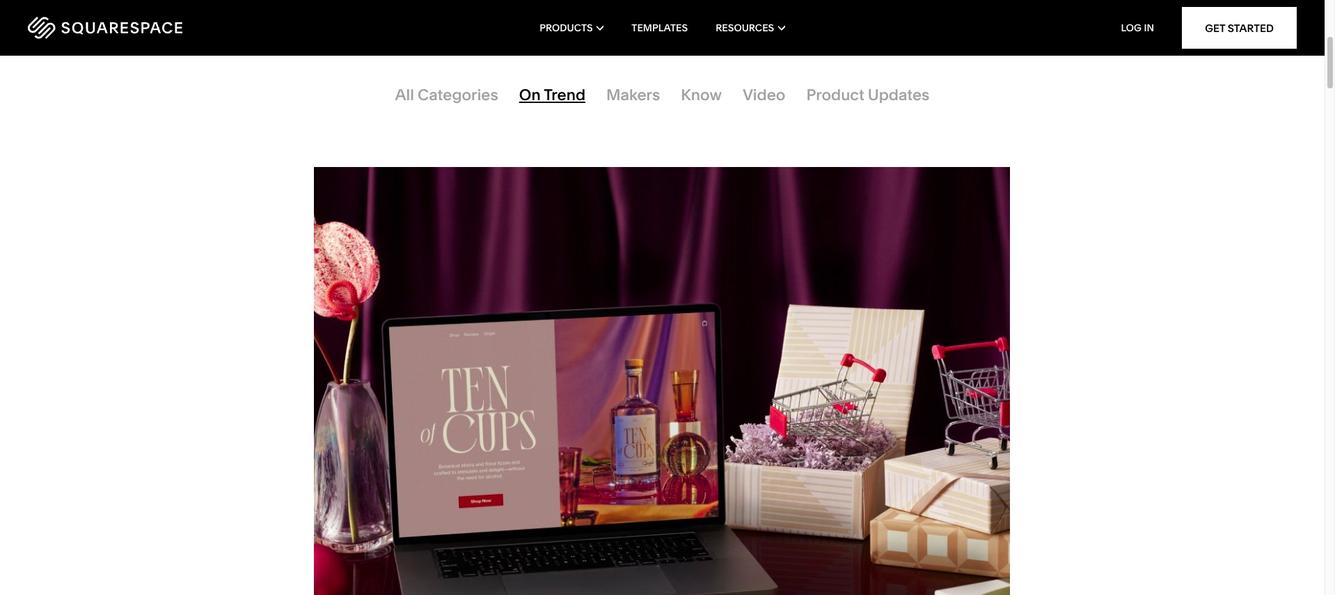 Task type: describe. For each thing, give the bounding box(es) containing it.
categories
[[418, 86, 498, 104]]

updates
[[868, 86, 930, 104]]

on
[[519, 86, 541, 104]]

get started
[[1205, 21, 1274, 34]]

squarespace logo link
[[28, 17, 282, 39]]

log             in link
[[1121, 22, 1154, 34]]

trend
[[544, 86, 586, 104]]

all categories
[[395, 86, 498, 104]]

on trend link
[[509, 78, 596, 113]]

log
[[1121, 22, 1142, 34]]

product
[[807, 86, 865, 104]]

product updates link
[[796, 78, 940, 113]]

video link
[[732, 78, 796, 113]]

started
[[1228, 21, 1274, 34]]

squarespace logo image
[[28, 17, 182, 39]]

templates link
[[632, 0, 688, 56]]

templates
[[632, 22, 688, 34]]

all categories link
[[385, 78, 509, 113]]

know
[[681, 86, 722, 104]]



Task type: locate. For each thing, give the bounding box(es) containing it.
makers
[[606, 86, 660, 104]]

products button
[[540, 0, 604, 56]]

in
[[1144, 22, 1154, 34]]

on trend
[[519, 86, 586, 104]]

video
[[743, 86, 786, 104]]

makers link
[[596, 78, 671, 113]]

resources button
[[716, 0, 785, 56]]

all
[[395, 86, 414, 104]]

know link
[[671, 78, 732, 113]]

get started link
[[1182, 7, 1297, 49]]

products
[[540, 22, 593, 34]]

log             in
[[1121, 22, 1154, 34]]

get
[[1205, 21, 1226, 34]]

product updates
[[807, 86, 930, 104]]

resources
[[716, 22, 774, 34]]



Task type: vqa. For each thing, say whether or not it's contained in the screenshot.
Preview Clarkson link
no



